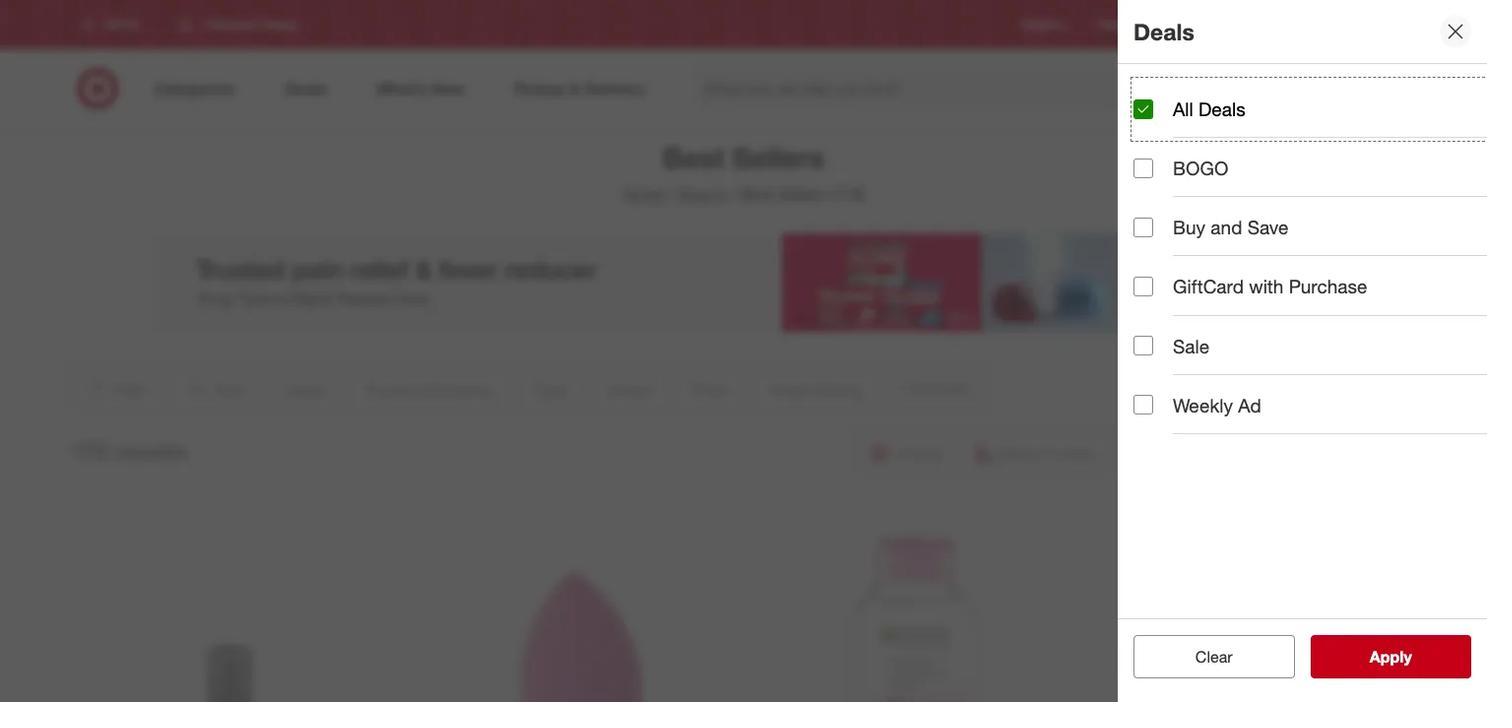 Task type: describe. For each thing, give the bounding box(es) containing it.
redcard
[[1185, 17, 1232, 32]]

giftcard with purchase
[[1173, 275, 1367, 298]]

Weekly Ad checkbox
[[1134, 395, 1153, 415]]

(176)
[[830, 184, 865, 204]]

176
[[70, 437, 108, 465]]

176 results
[[70, 437, 187, 465]]

1 / from the left
[[669, 184, 675, 204]]

weekly ad inside deals dialog
[[1173, 394, 1262, 416]]

bogo
[[1173, 157, 1229, 179]]

weekly inside deals dialog
[[1173, 394, 1233, 416]]

2 / from the left
[[732, 184, 737, 204]]

4
[[1400, 70, 1405, 82]]

sale
[[1173, 334, 1210, 357]]

deals dialog
[[1118, 0, 1487, 702]]

BOGO checkbox
[[1134, 158, 1153, 178]]

purchase
[[1289, 275, 1367, 298]]

4 link
[[1370, 67, 1413, 110]]

results
[[114, 437, 187, 465]]

apply
[[1370, 647, 1412, 667]]

buy and save
[[1173, 216, 1289, 239]]

best sellers target / beauty / best sellers (176)
[[622, 140, 865, 204]]

with
[[1249, 275, 1284, 298]]

0 vertical spatial ad
[[1139, 17, 1154, 32]]

registry
[[1022, 17, 1066, 32]]

beauty link
[[679, 184, 728, 204]]

all
[[1173, 98, 1194, 120]]

1 vertical spatial deals
[[1199, 98, 1246, 120]]

weekly ad link
[[1098, 16, 1154, 33]]

giftcard
[[1173, 275, 1244, 298]]

0 horizontal spatial weekly
[[1098, 17, 1136, 32]]



Task type: vqa. For each thing, say whether or not it's contained in the screenshot.
Redcard
yes



Task type: locate. For each thing, give the bounding box(es) containing it.
1 horizontal spatial deals
[[1199, 98, 1246, 120]]

1 horizontal spatial weekly
[[1173, 394, 1233, 416]]

target
[[622, 184, 665, 204]]

best right beauty
[[741, 184, 774, 204]]

0 horizontal spatial weekly ad
[[1098, 17, 1154, 32]]

1 horizontal spatial ad
[[1238, 394, 1262, 416]]

1 horizontal spatial weekly ad
[[1173, 394, 1262, 416]]

0 horizontal spatial deals
[[1134, 17, 1195, 45]]

weekly right "weekly ad" checkbox
[[1173, 394, 1233, 416]]

deals up all
[[1134, 17, 1195, 45]]

1 vertical spatial ad
[[1238, 394, 1262, 416]]

weekly
[[1098, 17, 1136, 32], [1173, 394, 1233, 416]]

ad
[[1139, 17, 1154, 32], [1238, 394, 1262, 416]]

target link
[[622, 184, 665, 204]]

redcard link
[[1185, 16, 1232, 33]]

1 vertical spatial sellers
[[778, 184, 826, 204]]

best
[[663, 140, 724, 175], [741, 184, 774, 204]]

Buy and Save checkbox
[[1134, 218, 1153, 237]]

0 vertical spatial weekly
[[1098, 17, 1136, 32]]

0 horizontal spatial ad
[[1139, 17, 1154, 32]]

clear
[[1196, 647, 1233, 667]]

deals
[[1134, 17, 1195, 45], [1199, 98, 1246, 120]]

advertisement region
[[153, 233, 1335, 332]]

Sale checkbox
[[1134, 336, 1153, 356]]

best up beauty link
[[663, 140, 724, 175]]

0 horizontal spatial best
[[663, 140, 724, 175]]

and
[[1211, 216, 1242, 239]]

What can we help you find? suggestions appear below search field
[[693, 67, 1184, 110]]

all deals
[[1173, 98, 1246, 120]]

1 vertical spatial weekly ad
[[1173, 394, 1262, 416]]

1 horizontal spatial /
[[732, 184, 737, 204]]

registry link
[[1022, 16, 1066, 33]]

0 vertical spatial weekly ad
[[1098, 17, 1154, 32]]

weekly ad right registry
[[1098, 17, 1154, 32]]

weekly right registry
[[1098, 17, 1136, 32]]

/
[[669, 184, 675, 204], [732, 184, 737, 204]]

0 vertical spatial sellers
[[732, 140, 825, 175]]

weekly ad down sale at the right of page
[[1173, 394, 1262, 416]]

beauty
[[679, 184, 728, 204]]

/ right target "link"
[[669, 184, 675, 204]]

ad inside deals dialog
[[1238, 394, 1262, 416]]

buy
[[1173, 216, 1206, 239]]

1 vertical spatial best
[[741, 184, 774, 204]]

GiftCard with Purchase checkbox
[[1134, 277, 1153, 296]]

1 horizontal spatial best
[[741, 184, 774, 204]]

sellers
[[732, 140, 825, 175], [778, 184, 826, 204]]

save
[[1248, 216, 1289, 239]]

clear button
[[1134, 635, 1295, 679]]

0 vertical spatial best
[[663, 140, 724, 175]]

0 vertical spatial deals
[[1134, 17, 1195, 45]]

weekly ad
[[1098, 17, 1154, 32], [1173, 394, 1262, 416]]

/ right beauty
[[732, 184, 737, 204]]

apply button
[[1311, 635, 1472, 679]]

0 horizontal spatial /
[[669, 184, 675, 204]]

All Deals checkbox
[[1134, 99, 1153, 119]]

deals right all
[[1199, 98, 1246, 120]]

1 vertical spatial weekly
[[1173, 394, 1233, 416]]



